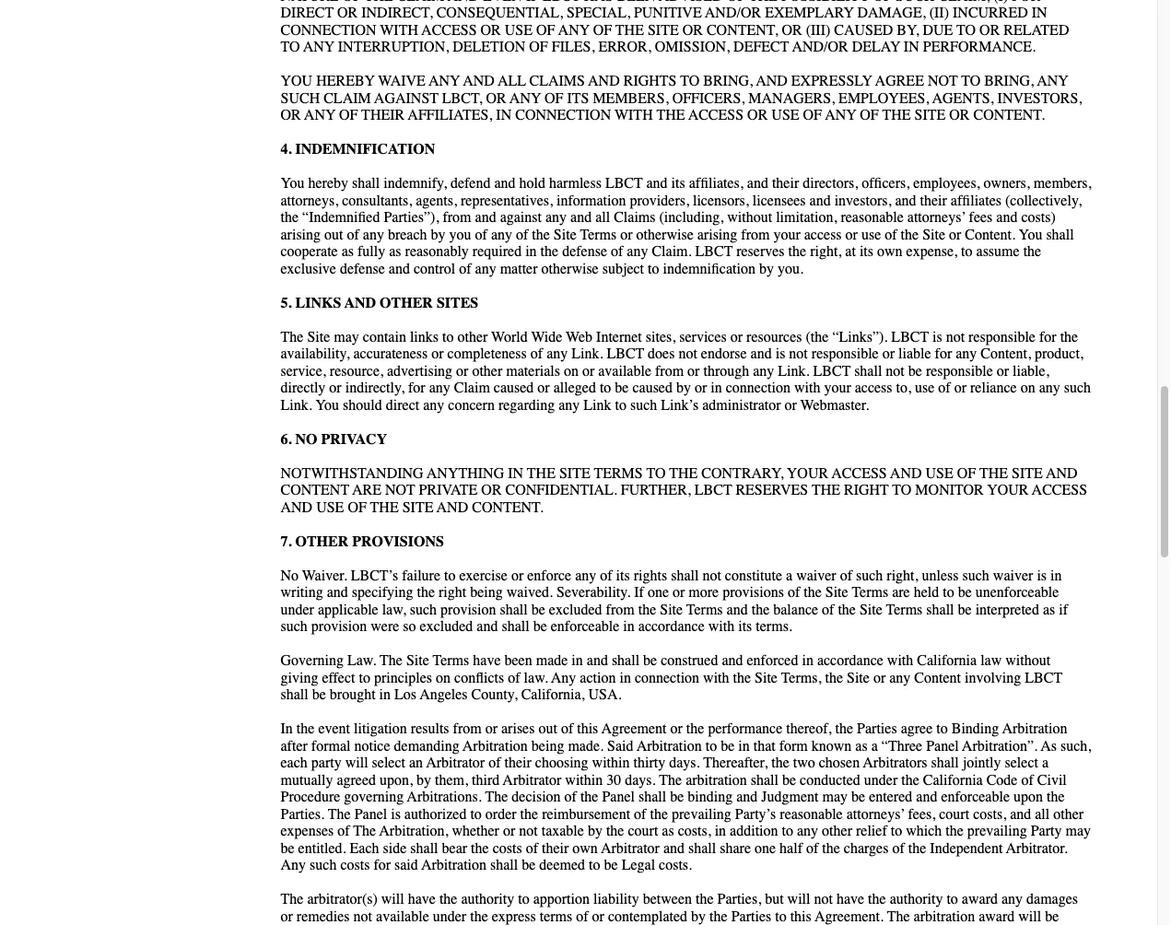 Task type: describe. For each thing, give the bounding box(es) containing it.
connection inside the 'governing law. the site terms have been made in and shall be construed and enforced in accordance with california law without giving effect to principles on conflicts of law. any action in connection with the site terms, the site or any content involving lbct shall be brought in los angeles county, california, usa.'
[[635, 669, 699, 686]]

1 horizontal spatial excluded
[[549, 601, 602, 618]]

affiliates
[[951, 192, 1001, 209]]

2 horizontal spatial access
[[1032, 482, 1087, 499]]

and right the writing
[[327, 584, 348, 601]]

you.
[[778, 260, 803, 277]]

on inside the 'governing law. the site terms have been made in and shall be construed and enforced in accordance with california law without giving effect to principles on conflicts of law. any action in connection with the site terms, the site or any content involving lbct shall be brought in los angeles county, california, usa.'
[[436, 669, 451, 686]]

and inside the site may contain links to other world wide web internet sites, services or resources (the "links"). lbct is not responsible for the availability, accurateness or completeness of any link. lbct does not endorse and is not responsible or liable for any content, product, service, resource, advertising or other materials on or available from or through any link. lbct shall not be responsible or liable, directly or indirectly, for any claim caused or alleged to be caused by or in connection with your access to, use of or reliance on any such link. you should direct any concern regarding any link to such link's administrator or webmaster.
[[751, 346, 772, 363]]

attorneys' inside the 'in the event litigation results from or arises out of this agreement or the performance thereof, the parties agree to binding arbitration after formal notice demanding arbitration being made.  said arbitration to be in that form known as a "three panel arbitration".  as such, each party will select an arbitrator of their choosing within thirty days.  thereafter, the two chosen arbitrators shall jointly select a mutually agreed upon, by them, third arbitrator within 30 days. the arbitration shall be conducted under the california code of civil procedure governing arbitrations.   the decision of the panel shall be binding and judgment may be entered and enforceable upon the parties.  the panel is authorized to order the reimbursement of the prevailing party's reasonable attorneys' fees, court costs, and all other expenses of the arbitration, whether or not taxable by the court as costs, in addition to any other relief to which the prevailing party may be entitled.   each side shall bear the costs of their own arbitrator and shall share one half of the charges of the independent arbitrator. any such costs for said arbitration shall be deemed to be legal costs.'
[[846, 806, 905, 823]]

2 vertical spatial use
[[316, 499, 344, 516]]

2 select from the left
[[1005, 755, 1038, 772]]

shall down that
[[751, 772, 779, 789]]

and up which
[[916, 789, 937, 806]]

governing law. the site terms have been made in and shall be construed and enforced in accordance with california law without giving effect to principles on conflicts of law. any action in connection with the site terms, the site or any content involving lbct shall be brought in los angeles county, california, usa.
[[281, 652, 1062, 703]]

shall down unless
[[926, 601, 954, 618]]

arises
[[501, 721, 535, 738]]

hold
[[519, 175, 545, 192]]

1 horizontal spatial costs,
[[973, 806, 1006, 823]]

2 horizontal spatial link.
[[778, 363, 809, 380]]

licensees
[[753, 192, 806, 209]]

be down enforce on the bottom left of page
[[531, 601, 545, 618]]

0 vertical spatial otherwise
[[636, 226, 694, 243]]

members,
[[1034, 175, 1091, 192]]

agree
[[901, 721, 933, 738]]

the right which
[[946, 823, 964, 840]]

their down reimbursement
[[542, 840, 569, 857]]

and right affiliates,
[[747, 175, 768, 192]]

within left 30
[[565, 772, 603, 789]]

such down the writing
[[281, 618, 308, 635]]

1 horizontal spatial on
[[564, 363, 579, 380]]

against
[[374, 90, 439, 107]]

to down independent
[[947, 891, 958, 908]]

1 horizontal spatial costs
[[493, 840, 522, 857]]

or inside notwithstanding anything in the site terms to the contrary, your access and use of the site and content are not private or confidential. further, lbct reserves the right to monitor your access and use of the site and content.
[[481, 482, 502, 499]]

right, inside you hereby shall indemnify, defend and hold harmless lbct and its affiliates, and their directors, officers, employees, owners, members, attorneys, consultants, agents, representatives, information providers, licensors, licensees and investors, and their affiliates (collectively, the "indemnified parties"), from and against any and all claims (including, without limitation, reasonable attorneys' fees and costs) arising out of any breach by you of any of the site terms or otherwise arising from your access or use of the site or content. you shall cooperate as fully as reasonably required in the defense of any claim. lbct reserves the right, at its own expense, to assume the exclusive defense and control of any matter otherwise subject to indemnification by you.
[[810, 243, 842, 260]]

of right expenses
[[337, 823, 350, 840]]

be left entitled.
[[281, 840, 294, 857]]

1 vertical spatial otherwise
[[541, 260, 599, 277]]

will inside the 'in the event litigation results from or arises out of this agreement or the performance thereof, the parties agree to binding arbitration after formal notice demanding arbitration being made.  said arbitration to be in that form known as a "three panel arbitration".  as such, each party will select an arbitrator of their choosing within thirty days.  thereafter, the two chosen arbitrators shall jointly select a mutually agreed upon, by them, third arbitrator within 30 days. the arbitration shall be conducted under the california code of civil procedure governing arbitrations.   the decision of the panel shall be binding and judgment may be entered and enforceable upon the parties.  the panel is authorized to order the reimbursement of the prevailing party's reasonable attorneys' fees, court costs, and all other expenses of the arbitration, whether or not taxable by the court as costs, in addition to any other relief to which the prevailing party may be entitled.   each side shall bear the costs of their own arbitrator and shall share one half of the charges of the independent arbitrator. any such costs for said arbitration shall be deemed to be legal costs.'
[[345, 755, 368, 772]]

arbitration,
[[379, 823, 448, 840]]

have inside the 'governing law. the site terms have been made in and shall be construed and enforced in accordance with california law without giving effect to principles on conflicts of law. any action in connection with the site terms, the site or any content involving lbct shall be brought in los angeles county, california, usa.'
[[473, 652, 501, 669]]

connection
[[515, 107, 611, 124]]

costs.
[[659, 857, 692, 874]]

arbitrations.
[[407, 789, 482, 806]]

any left breach in the top left of the page
[[363, 226, 384, 243]]

of inside the arbitrator(s) will have the authority to apportion liability between the parties, but will not have the authority to award any damages or remedies not available under the express terms of or contemplated by the parties to   this agreement.  the arbitration award will b
[[576, 908, 588, 925]]

be left binding
[[670, 789, 684, 806]]

to right "terms"
[[646, 465, 666, 482]]

access inside you hereby shall indemnify, defend and hold harmless lbct and its affiliates, and their directors, officers, employees, owners, members, attorneys, consultants, agents, representatives, information providers, licensors, licensees and investors, and their affiliates (collectively, the "indemnified parties"), from and against any and all claims (including, without limitation, reasonable attorneys' fees and costs) arising out of any breach by you of any of the site terms or otherwise arising from your access or use of the site or content. you shall cooperate as fully as reasonably required in the defense of any claim. lbct reserves the right, at its own expense, to assume the exclusive defense and control of any matter otherwise subject to indemnification by you.
[[804, 226, 842, 243]]

are
[[892, 584, 910, 601]]

0 horizontal spatial you
[[281, 175, 304, 192]]

all inside you hereby shall indemnify, defend and hold harmless lbct and its affiliates, and their directors, officers, employees, owners, members, attorneys, consultants, agents, representatives, information providers, licensors, licensees and investors, and their affiliates (collectively, the "indemnified parties"), from and against any and all claims (including, without limitation, reasonable attorneys' fees and costs) arising out of any breach by you of any of the site terms or otherwise arising from your access or use of the site or content. you shall cooperate as fully as reasonably required in the defense of any claim. lbct reserves the right, at its own expense, to assume the exclusive defense and control of any matter otherwise subject to indemnification by you.
[[595, 209, 610, 226]]

terms down unless
[[886, 601, 923, 618]]

from inside the site may contain links to other world wide web internet sites, services or resources (the "links"). lbct is not responsible for the availability, accurateness or completeness of any link. lbct does not endorse and is not responsible or liable for any content, product, service, resource, advertising or other materials on or available from or through any link. lbct shall not be responsible or liable, directly or indirectly, for any claim caused or alleged to be caused by or in connection with your access to, use of or reliance on any such link. you should direct any concern regarding any link to such link's administrator or webmaster.
[[655, 363, 684, 380]]

of left if at the bottom of page
[[600, 567, 612, 584]]

one inside no waiver. lbct's failure to exercise or enforce any of its rights shall not constitute a waiver of such right, unless such waiver is in writing and specifying the right being waived.              severability. if one or more provisions of the site terms are held to be unenforceable under applicable law, such provision shall be excluded from the site terms and the balance of the site terms shall be interpreted as if such provision were so excluded and shall be enforceable in accordance with its terms.
[[648, 584, 669, 601]]

arbitrators
[[863, 755, 927, 772]]

claim.
[[652, 243, 692, 260]]

in down if at the bottom of page
[[623, 618, 635, 635]]

chosen
[[819, 755, 860, 772]]

not right does on the right top of the page
[[678, 346, 697, 363]]

of down expressly
[[803, 107, 822, 124]]

enforceable inside no waiver. lbct's failure to exercise or enforce any of its rights shall not constitute a waiver of such right, unless such waiver is in writing and specifying the right being waived.              severability. if one or more provisions of the site terms are held to be unenforceable under applicable law, such provision shall be excluded from the site terms and the balance of the site terms shall be interpreted as if such provision were so excluded and shall be enforceable in accordance with its terms.
[[551, 618, 619, 635]]

liability
[[593, 891, 639, 908]]

being inside the 'in the event litigation results from or arises out of this agreement or the performance thereof, the parties agree to binding arbitration after formal notice demanding arbitration being made.  said arbitration to be in that form known as a "three panel arbitration".  as such, each party will select an arbitrator of their choosing within thirty days.  thereafter, the two chosen arbitrators shall jointly select a mutually agreed upon, by them, third arbitrator within 30 days. the arbitration shall be conducted under the california code of civil procedure governing arbitrations.   the decision of the panel shall be binding and judgment may be entered and enforceable upon the parties.  the panel is authorized to order the reimbursement of the prevailing party's reasonable attorneys' fees, court costs, and all other expenses of the arbitration, whether or not taxable by the court as costs, in addition to any other relief to which the prevailing party may be entitled.   each side shall bear the costs of their own arbitrator and shall share one half of the charges of the independent arbitrator. any such costs for said arbitration shall be deemed to be legal costs.'
[[531, 738, 564, 755]]

upon
[[1013, 789, 1043, 806]]

shall left "jointly"
[[931, 755, 959, 772]]

lbct inside notwithstanding anything in the site terms to the contrary, your access and use of the site and content are not private or confidential. further, lbct reserves the right to monitor your access and use of the site and content.
[[695, 482, 732, 499]]

the down rights
[[638, 601, 656, 618]]

to right "held"
[[943, 584, 954, 601]]

2 horizontal spatial have
[[837, 891, 864, 908]]

anything
[[427, 465, 504, 482]]

the down "three
[[901, 772, 919, 789]]

arbitrator.
[[1006, 840, 1068, 857]]

attorneys,
[[281, 192, 338, 209]]

other left world
[[457, 328, 488, 346]]

terms left are
[[852, 584, 888, 601]]

0 horizontal spatial excluded
[[420, 618, 473, 635]]

with left content
[[887, 652, 913, 669]]

the left right
[[812, 482, 840, 499]]

the inside the 'governing law. the site terms have been made in and shall be construed and enforced in accordance with california law without giving effect to principles on conflicts of law. any action in connection with the site terms, the site or any content involving lbct shall be brought in los angeles county, california, usa.'
[[380, 652, 403, 669]]

1 horizontal spatial prevailing
[[967, 823, 1027, 840]]

litigation
[[354, 721, 407, 738]]

the right parties.
[[328, 806, 351, 823]]

unless
[[922, 567, 959, 584]]

known
[[812, 738, 852, 755]]

to right links
[[442, 328, 454, 346]]

the right "agreement."
[[887, 908, 910, 925]]

be right link
[[615, 380, 629, 397]]

not inside the 'in the event litigation results from or arises out of this agreement or the performance thereof, the parties agree to binding arbitration after formal notice demanding arbitration being made.  said arbitration to be in that form known as a "three panel arbitration".  as such, each party will select an arbitrator of their choosing within thirty days.  thereafter, the two chosen arbitrators shall jointly select a mutually agreed upon, by them, third arbitrator within 30 days. the arbitration shall be conducted under the california code of civil procedure governing arbitrations.   the decision of the panel shall be binding and judgment may be entered and enforceable upon the parties.  the panel is authorized to order the reimbursement of the prevailing party's reasonable attorneys' fees, court costs, and all other expenses of the arbitration, whether or not taxable by the court as costs, in addition to any other relief to which the prevailing party may be entitled.   each side shall bear the costs of their own arbitrator and shall share one half of the charges of the independent arbitrator. any such costs for said arbitration shall be deemed to be legal costs.'
[[519, 823, 538, 840]]

award left damages
[[979, 908, 1015, 925]]

said
[[607, 738, 633, 755]]

to right "parties,"
[[775, 908, 787, 925]]

out inside you hereby shall indemnify, defend and hold harmless lbct and its affiliates, and their directors, officers, employees, owners, members, attorneys, consultants, agents, representatives, information providers, licensors, licensees and investors, and their affiliates (collectively, the "indemnified parties"), from and against any and all claims (including, without limitation, reasonable attorneys' fees and costs) arising out of any breach by you of any of the site terms or otherwise arising from your access or use of the site or content. you shall cooperate as fully as reasonably required in the defense of any claim. lbct reserves the right, at its own expense, to assume the exclusive defense and control of any matter otherwise subject to indemnification by you.
[[324, 226, 343, 243]]

sites,
[[646, 328, 676, 346]]

any left matter
[[475, 260, 496, 277]]

against
[[500, 209, 542, 226]]

bear
[[442, 840, 467, 857]]

that
[[753, 738, 776, 755]]

or right accurateness
[[431, 346, 444, 363]]

arbitration up civil
[[1002, 721, 1067, 738]]

site right terms,
[[847, 669, 870, 686]]

1 horizontal spatial link.
[[571, 346, 603, 363]]

arbitration right the said
[[637, 738, 702, 755]]

thereof,
[[786, 721, 832, 738]]

of up terms.
[[788, 584, 800, 601]]

and right fees
[[996, 209, 1018, 226]]

terms.
[[756, 618, 792, 635]]

fees
[[969, 209, 993, 226]]

shall inside the site may contain links to other world wide web internet sites, services or resources (the "links"). lbct is not responsible for the availability, accurateness or completeness of any link. lbct does not endorse and is not responsible or liable for any content, product, service, resource, advertising or other materials on or available from or through any link. lbct shall not be responsible or liable, directly or indirectly, for any claim caused or alleged to be caused by or in connection with your access to, use of or reliance on any such link. you should direct any concern regarding any link to such link's administrator or webmaster.
[[854, 363, 882, 380]]

1 authority from the left
[[461, 891, 514, 908]]

1 horizontal spatial court
[[939, 806, 969, 823]]

demanding
[[394, 738, 459, 755]]

is inside the 'in the event litigation results from or arises out of this agreement or the performance thereof, the parties agree to binding arbitration after formal notice demanding arbitration being made.  said arbitration to be in that form known as a "three panel arbitration".  as such, each party will select an arbitrator of their choosing within thirty days.  thereafter, the two chosen arbitrators shall jointly select a mutually agreed upon, by them, third arbitrator within 30 days. the arbitration shall be conducted under the california code of civil procedure governing arbitrations.   the decision of the panel shall be binding and judgment may be entered and enforceable upon the parties.  the panel is authorized to order the reimbursement of the prevailing party's reasonable attorneys' fees, court costs, and all other expenses of the arbitration, whether or not taxable by the court as costs, in addition to any other relief to which the prevailing party may be entitled.   each side shall bear the costs of their own arbitrator and shall share one half of the charges of the independent arbitrator. any such costs for said arbitration shall be deemed to be legal costs.'
[[391, 806, 401, 823]]

side
[[383, 840, 407, 857]]

or left 'arises'
[[485, 721, 498, 738]]

0 horizontal spatial days.
[[625, 772, 656, 789]]

0 horizontal spatial arbitrator
[[426, 755, 485, 772]]

access inside the you hereby waive any and all claims and rights to bring, and expressly agree not to bring, any such claim against lbct, or any of its members, officers, managers, employees, agents, investors, or any of their affiliates, in connection with the access or use of any of the site or content.
[[688, 107, 744, 124]]

share
[[720, 840, 751, 857]]

authorized
[[404, 806, 467, 823]]

completeness
[[447, 346, 527, 363]]

the down limitation,
[[788, 243, 806, 260]]

0 horizontal spatial have
[[408, 891, 436, 908]]

with inside the site may contain links to other world wide web internet sites, services or resources (the "links"). lbct is not responsible for the availability, accurateness or completeness of any link. lbct does not endorse and is not responsible or liable for any content, product, service, resource, advertising or other materials on or available from or through any link. lbct shall not be responsible or liable, directly or indirectly, for any claim caused or alleged to be caused by or in connection with your access to, use of or reliance on any such link. you should direct any concern regarding any link to such link's administrator or webmaster.
[[794, 380, 820, 397]]

you
[[281, 73, 312, 90]]

any right the direct
[[423, 397, 444, 414]]

0 horizontal spatial costs,
[[678, 823, 711, 840]]

the left right
[[417, 584, 435, 601]]

availability,
[[281, 346, 350, 363]]

terms up construed
[[686, 601, 723, 618]]

construed
[[661, 652, 718, 669]]

1 horizontal spatial your
[[987, 482, 1029, 499]]

any down expressly
[[825, 107, 856, 124]]

the left express
[[470, 908, 488, 925]]

of up matter
[[516, 226, 528, 243]]

the down officers,
[[901, 226, 919, 243]]

content
[[281, 482, 349, 499]]

is left the (the
[[775, 346, 785, 363]]

any inside the 'in the event litigation results from or arises out of this agreement or the performance thereof, the parties agree to binding arbitration after formal notice demanding arbitration being made.  said arbitration to be in that form known as a "three panel arbitration".  as such, each party will select an arbitrator of their choosing within thirty days.  thereafter, the two chosen arbitrators shall jointly select a mutually agreed upon, by them, third arbitrator within 30 days. the arbitration shall be conducted under the california code of civil procedure governing arbitrations.   the decision of the panel shall be binding and judgment may be entered and enforceable upon the parties.  the panel is authorized to order the reimbursement of the prevailing party's reasonable attorneys' fees, court costs, and all other expenses of the arbitration, whether or not taxable by the court as costs, in addition to any other relief to which the prevailing party may be entitled.   each side shall bear the costs of their own arbitrator and shall share one half of the charges of the independent arbitrator. any such costs for said arbitration shall be deemed to be legal costs.'
[[281, 857, 306, 874]]

parties"),
[[384, 209, 439, 226]]

site right monitor
[[1012, 465, 1043, 482]]

waived.
[[507, 584, 553, 601]]

the left the two
[[771, 755, 789, 772]]

any inside the 'in the event litigation results from or arises out of this agreement or the performance thereof, the parties agree to binding arbitration after formal notice demanding arbitration being made.  said arbitration to be in that form known as a "three panel arbitration".  as such, each party will select an arbitrator of their choosing within thirty days.  thereafter, the two chosen arbitrators shall jointly select a mutually agreed upon, by them, third arbitrator within 30 days. the arbitration shall be conducted under the california code of civil procedure governing arbitrations.   the decision of the panel shall be binding and judgment may be entered and enforceable upon the parties.  the panel is authorized to order the reimbursement of the prevailing party's reasonable attorneys' fees, court costs, and all other expenses of the arbitration, whether or not taxable by the court as costs, in addition to any other relief to which the prevailing party may be entitled.   each side shall bear the costs of their own arbitrator and shall share one half of the charges of the independent arbitrator. any such costs for said arbitration shall be deemed to be legal costs.'
[[797, 823, 818, 840]]

or right the lbct,
[[486, 90, 507, 107]]

any inside the 'governing law. the site terms have been made in and shall be construed and enforced in accordance with california law without giving effect to principles on conflicts of law. any action in connection with the site terms, the site or any content involving lbct shall be brought in los angeles county, california, usa.'
[[551, 669, 576, 686]]

the up chosen
[[835, 721, 853, 738]]

lbct up webmaster.
[[813, 363, 851, 380]]

is inside no waiver. lbct's failure to exercise or enforce any of its rights shall not constitute a waiver of such right, unless such waiver is in writing and specifying the right being waived.              severability. if one or more provisions of the site terms are held to be unenforceable under applicable law, such provision shall be excluded from the site terms and the balance of the site terms shall be interpreted as if such provision were so excluded and shall be enforceable in accordance with its terms.
[[1037, 567, 1047, 584]]

for right the liable
[[935, 346, 952, 363]]

web
[[566, 328, 592, 346]]

your inside you hereby shall indemnify, defend and hold harmless lbct and its affiliates, and their directors, officers, employees, owners, members, attorneys, consultants, agents, representatives, information providers, licensors, licensees and investors, and their affiliates (collectively, the "indemnified parties"), from and against any and all claims (including, without limitation, reasonable attorneys' fees and costs) arising out of any breach by you of any of the site terms or otherwise arising from your access or use of the site or content. you shall cooperate as fully as reasonably required in the defense of any claim. lbct reserves the right, at its own expense, to assume the exclusive defense and control of any matter otherwise subject to indemnification by you.
[[773, 226, 800, 243]]

the right terms,
[[825, 669, 843, 686]]

without inside you hereby shall indemnify, defend and hold harmless lbct and its affiliates, and their directors, officers, employees, owners, members, attorneys, consultants, agents, representatives, information providers, licensors, licensees and investors, and their affiliates (collectively, the "indemnified parties"), from and against any and all claims (including, without limitation, reasonable attorneys' fees and costs) arising out of any breach by you of any of the site terms or otherwise arising from your access or use of the site or content. you shall cooperate as fully as reasonably required in the defense of any claim. lbct reserves the right, at its own expense, to assume the exclusive defense and control of any matter otherwise subject to indemnification by you.
[[727, 209, 772, 226]]

lbct's
[[351, 567, 398, 584]]

right, inside no waiver. lbct's failure to exercise or enforce any of its rights shall not constitute a waiver of such right, unless such waiver is in writing and specifying the right being waived.              severability. if one or more provisions of the site terms are held to be unenforceable under applicable law, such provision shall be excluded from the site terms and the balance of the site terms shall be interpreted as if such provision were so excluded and shall be enforceable in accordance with its terms.
[[887, 567, 918, 584]]

involving
[[965, 669, 1021, 686]]

being inside no waiver. lbct's failure to exercise or enforce any of its rights shall not constitute a waiver of such right, unless such waiver is in writing and specifying the right being waived.              severability. if one or more provisions of the site terms are held to be unenforceable under applicable law, such provision shall be excluded from the site terms and the balance of the site terms shall be interpreted as if such provision were so excluded and shall be enforceable in accordance with its terms.
[[470, 584, 503, 601]]

indemnification
[[295, 141, 435, 158]]

2 horizontal spatial on
[[1021, 380, 1035, 397]]

does
[[648, 346, 675, 363]]

in
[[281, 721, 293, 738]]

contemplated
[[608, 908, 687, 925]]

entitled.
[[298, 840, 346, 857]]

in left that
[[738, 738, 750, 755]]

of down reliance
[[957, 465, 976, 482]]

1 bring, from the left
[[703, 73, 753, 90]]

the up cooperate
[[281, 209, 299, 226]]

independent
[[930, 840, 1003, 857]]

further,
[[621, 482, 691, 499]]

its
[[567, 90, 589, 107]]

in left the addition
[[715, 823, 726, 840]]

or down investors, at the top
[[845, 226, 858, 243]]

1 horizontal spatial provision
[[440, 601, 496, 618]]

1 horizontal spatial a
[[871, 738, 878, 755]]

5. links and other sites
[[281, 294, 478, 311]]

reserves
[[736, 243, 785, 260]]

available inside the arbitrator(s) will have the authority to apportion liability between the parties, but will not have the authority to award any damages or remedies not available under the express terms of or contemplated by the parties to   this agreement.  the arbitration award will b
[[376, 908, 429, 925]]

such inside the 'in the event litigation results from or arises out of this agreement or the performance thereof, the parties agree to binding arbitration after formal notice demanding arbitration being made.  said arbitration to be in that form known as a "three panel arbitration".  as such, each party will select an arbitrator of their choosing within thirty days.  thereafter, the two chosen arbitrators shall jointly select a mutually agreed upon, by them, third arbitrator within 30 days. the arbitration shall be conducted under the california code of civil procedure governing arbitrations.   the decision of the panel shall be binding and judgment may be entered and enforceable upon the parties.  the panel is authorized to order the reimbursement of the prevailing party's reasonable attorneys' fees, court costs, and all other expenses of the arbitration, whether or not taxable by the court as costs, in addition to any other relief to which the prevailing party may be entitled.   each side shall bear the costs of their own arbitrator and shall share one half of the charges of the independent arbitrator. any such costs for said arbitration shall be deemed to be legal costs.'
[[310, 857, 337, 874]]

the down charges
[[868, 891, 886, 908]]

the right the in
[[297, 721, 315, 738]]

mutually
[[281, 772, 333, 789]]

2 horizontal spatial you
[[1019, 226, 1042, 243]]

arbitration inside the 'in the event litigation results from or arises out of this agreement or the performance thereof, the parties agree to binding arbitration after formal notice demanding arbitration being made.  said arbitration to be in that form known as a "three panel arbitration".  as such, each party will select an arbitrator of their choosing within thirty days.  thereafter, the two chosen arbitrators shall jointly select a mutually agreed upon, by them, third arbitrator within 30 days. the arbitration shall be conducted under the california code of civil procedure governing arbitrations.   the decision of the panel shall be binding and judgment may be entered and enforceable upon the parties.  the panel is authorized to order the reimbursement of the prevailing party's reasonable attorneys' fees, court costs, and all other expenses of the arbitration, whether or not taxable by the court as costs, in addition to any other relief to which the prevailing party may be entitled.   each side shall bear the costs of their own arbitrator and shall share one half of the charges of the independent arbitrator. any such costs for said arbitration shall be deemed to be legal costs.'
[[686, 772, 747, 789]]

employees,
[[913, 175, 980, 192]]

1 horizontal spatial other
[[380, 294, 433, 311]]

content. inside the you hereby waive any and all claims and rights to bring, and expressly agree not to bring, any such claim against lbct, or any of its members, officers, managers, employees, agents, investors, or any of their affiliates, in connection with the access or use of any of the site or content.
[[973, 107, 1045, 124]]

site left terms,
[[755, 669, 778, 686]]

thereafter,
[[703, 755, 768, 772]]

rights
[[634, 567, 667, 584]]

be left that
[[721, 738, 735, 755]]

1 horizontal spatial days.
[[669, 755, 700, 772]]

a inside no waiver. lbct's failure to exercise or enforce any of its rights shall not constitute a waiver of such right, unless such waiver is in writing and specifying the right being waived.              severability. if one or more provisions of the site terms are held to be unenforceable under applicable law, such provision shall be excluded from the site terms and the balance of the site terms shall be interpreted as if such provision were so excluded and shall be enforceable in accordance with its terms.
[[786, 567, 792, 584]]

balance
[[773, 601, 818, 618]]

to inside the 'governing law. the site terms have been made in and shall be construed and enforced in accordance with california law without giving effect to principles on conflicts of law. any action in connection with the site terms, the site or any content involving lbct shall be brought in los angeles county, california, usa.'
[[359, 669, 370, 686]]

county,
[[471, 686, 518, 703]]

or right agreement on the bottom
[[670, 721, 683, 738]]

breach
[[388, 226, 427, 243]]

claim
[[454, 380, 490, 397]]

use inside the site may contain links to other world wide web internet sites, services or resources (the "links"). lbct is not responsible for the availability, accurateness or completeness of any link. lbct does not endorse and is not responsible or liable for any content, product, service, resource, advertising or other materials on or available from or through any link. lbct shall not be responsible or liable, directly or indirectly, for any claim caused or alleged to be caused by or in connection with your access to, use of or reliance on any such link. you should direct any concern regarding any link to such link's administrator or webmaster.
[[915, 380, 935, 397]]

may inside the site may contain links to other world wide web internet sites, services or resources (the "links"). lbct is not responsible for the availability, accurateness or completeness of any link. lbct does not endorse and is not responsible or liable for any content, product, service, resource, advertising or other materials on or available from or through any link. lbct shall not be responsible or liable, directly or indirectly, for any claim caused or alleged to be caused by or in connection with your access to, use of or reliance on any such link. you should direct any concern regarding any link to such link's administrator or webmaster.
[[334, 328, 359, 346]]

for right "indirectly,"
[[408, 380, 425, 397]]

binding
[[951, 721, 999, 738]]

damages
[[1026, 891, 1078, 908]]

formal
[[311, 738, 351, 755]]

agreed
[[337, 772, 376, 789]]

2 horizontal spatial arbitrator
[[601, 840, 660, 857]]

parties inside the 'in the event litigation results from or arises out of this agreement or the performance thereof, the parties agree to binding arbitration after formal notice demanding arbitration being made.  said arbitration to be in that form known as a "three panel arbitration".  as such, each party will select an arbitrator of their choosing within thirty days.  thereafter, the two chosen arbitrators shall jointly select a mutually agreed upon, by them, third arbitrator within 30 days. the arbitration shall be conducted under the california code of civil procedure governing arbitrations.   the decision of the panel shall be binding and judgment may be entered and enforceable upon the parties.  the panel is authorized to order the reimbursement of the prevailing party's reasonable attorneys' fees, court costs, and all other expenses of the arbitration, whether or not taxable by the court as costs, in addition to any other relief to which the prevailing party may be entitled.   each side shall bear the costs of their own arbitrator and shall share one half of the charges of the independent arbitrator. any such costs for said arbitration shall be deemed to be legal costs.'
[[857, 721, 897, 738]]

california,
[[521, 686, 585, 703]]

of right decision in the left of the page
[[564, 789, 577, 806]]

resources
[[746, 328, 802, 346]]

be left brought
[[312, 686, 326, 703]]

of down agree at the top right of page
[[860, 107, 879, 124]]

award down independent
[[962, 891, 998, 908]]

1 horizontal spatial may
[[822, 789, 848, 806]]

of right you
[[475, 226, 487, 243]]

taxable
[[541, 823, 584, 840]]

of down consultants,
[[347, 226, 359, 243]]

whether
[[452, 823, 499, 840]]

0 horizontal spatial panel
[[354, 806, 387, 823]]

of up legal
[[634, 806, 646, 823]]

lbct inside the 'governing law. the site terms have been made in and shall be construed and enforced in accordance with california law without giving effect to principles on conflicts of law. any action in connection with the site terms, the site or any content involving lbct shall be brought in los angeles county, california, usa.'
[[1025, 669, 1062, 686]]

site inside the site may contain links to other world wide web internet sites, services or resources (the "links"). lbct is not responsible for the availability, accurateness or completeness of any link. lbct does not endorse and is not responsible or liable for any content, product, service, resource, advertising or other materials on or available from or through any link. lbct shall not be responsible or liable, directly or indirectly, for any claim caused or alleged to be caused by or in connection with your access to, use of or reliance on any such link. you should direct any concern regarding any link to such link's administrator or webmaster.
[[307, 328, 330, 346]]

constitute
[[725, 567, 782, 584]]

in inside the site may contain links to other world wide web internet sites, services or resources (the "links"). lbct is not responsible for the availability, accurateness or completeness of any link. lbct does not endorse and is not responsible or liable for any content, product, service, resource, advertising or other materials on or available from or through any link. lbct shall not be responsible or liable, directly or indirectly, for any claim caused or alleged to be caused by or in connection with your access to, use of or reliance on any such link. you should direct any concern regarding any link to such link's administrator or webmaster.
[[711, 380, 722, 397]]

for inside the 'in the event litigation results from or arises out of this agreement or the performance thereof, the parties agree to binding arbitration after formal notice demanding arbitration being made.  said arbitration to be in that form known as a "three panel arbitration".  as such, each party will select an arbitrator of their choosing within thirty days.  thereafter, the two chosen arbitrators shall jointly select a mutually agreed upon, by them, third arbitrator within 30 days. the arbitration shall be conducted under the california code of civil procedure governing arbitrations.   the decision of the panel shall be binding and judgment may be entered and enforceable upon the parties.  the panel is authorized to order the reimbursement of the prevailing party's reasonable attorneys' fees, court costs, and all other expenses of the arbitration, whether or not taxable by the court as costs, in addition to any other relief to which the prevailing party may be entitled.   each side shall bear the costs of their own arbitrator and shall share one half of the charges of the independent arbitrator. any such costs for said arbitration shall be deemed to be legal costs.'
[[374, 857, 391, 874]]

agents,
[[416, 192, 457, 209]]

the up matter
[[532, 226, 550, 243]]

as right fully
[[389, 243, 401, 260]]

to right failure
[[444, 567, 456, 584]]

law.
[[347, 652, 376, 669]]

reasonable inside the 'in the event litigation results from or arises out of this agreement or the performance thereof, the parties agree to binding arbitration after formal notice demanding arbitration being made.  said arbitration to be in that form known as a "three panel arbitration".  as such, each party will select an arbitrator of their choosing within thirty days.  thereafter, the two chosen arbitrators shall jointly select a mutually agreed upon, by them, third arbitrator within 30 days. the arbitration shall be conducted under the california code of civil procedure governing arbitrations.   the decision of the panel shall be binding and judgment may be entered and enforceable upon the parties.  the panel is authorized to order the reimbursement of the prevailing party's reasonable attorneys' fees, court costs, and all other expenses of the arbitration, whether or not taxable by the court as costs, in addition to any other relief to which the prevailing party may be entitled.   each side shall bear the costs of their own arbitrator and shall share one half of the charges of the independent arbitrator. any such costs for said arbitration shall be deemed to be legal costs.'
[[780, 806, 843, 823]]

from inside no waiver. lbct's failure to exercise or enforce any of its rights shall not constitute a waiver of such right, unless such waiver is in writing and specifying the right being waived.              severability. if one or more provisions of the site terms are held to be unenforceable under applicable law, such provision shall be excluded from the site terms and the balance of the site terms shall be interpreted as if such provision were so excluded and shall be enforceable in accordance with its terms.
[[606, 601, 635, 618]]

provisions
[[352, 533, 444, 550]]

order
[[485, 806, 517, 823]]

0 horizontal spatial prevailing
[[672, 806, 731, 823]]

of right the at
[[885, 226, 897, 243]]

shall right side
[[410, 840, 438, 857]]

content. inside notwithstanding anything in the site terms to the contrary, your access and use of the site and content are not private or confidential. further, lbct reserves the right to monitor your access and use of the site and content.
[[472, 499, 543, 516]]

0 horizontal spatial provision
[[311, 618, 367, 635]]

"links").
[[832, 328, 888, 346]]

legal
[[622, 857, 655, 874]]

site right if at the bottom of page
[[660, 601, 683, 618]]

them,
[[435, 772, 468, 789]]

not inside notwithstanding anything in the site terms to the contrary, your access and use of the site and content are not private or confidential. further, lbct reserves the right to monitor your access and use of the site and content.
[[385, 482, 415, 499]]

express
[[492, 908, 536, 925]]

by left you.
[[759, 260, 774, 277]]

not inside the you hereby waive any and all claims and rights to bring, and expressly agree not to bring, any such claim against lbct, or any of its members, officers, managers, employees, agents, investors, or any of their affiliates, in connection with the access or use of any of the site or content.
[[928, 73, 958, 90]]

other left relief
[[822, 823, 852, 840]]

administrator
[[702, 397, 781, 414]]

affiliates,
[[689, 175, 743, 192]]

be down unless
[[958, 601, 972, 618]]

1 vertical spatial other
[[295, 533, 349, 550]]



Task type: vqa. For each thing, say whether or not it's contained in the screenshot.
made.
yes



Task type: locate. For each thing, give the bounding box(es) containing it.
exercise
[[459, 567, 508, 584]]

use right the at
[[861, 226, 881, 243]]

or inside the 'governing law. the site terms have been made in and shall be construed and enforced in accordance with california law without giving effect to principles on conflicts of law. any action in connection with the site terms, the site or any content involving lbct shall be brought in los angeles county, california, usa.'
[[873, 669, 886, 686]]

confidential.
[[505, 482, 617, 499]]

2 horizontal spatial a
[[1042, 755, 1049, 772]]

should
[[343, 397, 382, 414]]

0 horizontal spatial under
[[281, 601, 314, 618]]

the left charges
[[822, 840, 840, 857]]

or right services
[[730, 328, 743, 346]]

resource,
[[330, 363, 383, 380]]

0 horizontal spatial access
[[688, 107, 744, 124]]

court
[[939, 806, 969, 823], [628, 823, 658, 840]]

2 horizontal spatial use
[[926, 465, 953, 482]]

site inside the you hereby waive any and all claims and rights to bring, and expressly agree not to bring, any such claim against lbct, or any of its members, officers, managers, employees, agents, investors, or any of their affiliates, in connection with the access or use of any of the site or content.
[[914, 107, 946, 124]]

and right you
[[475, 209, 496, 226]]

2 horizontal spatial may
[[1065, 823, 1091, 840]]

0 horizontal spatial defense
[[340, 260, 385, 277]]

0 vertical spatial attorneys'
[[907, 209, 966, 226]]

rights
[[623, 73, 677, 90]]

1 vertical spatial content.
[[472, 499, 543, 516]]

other down civil
[[1053, 806, 1084, 823]]

responsible up webmaster.
[[812, 346, 879, 363]]

lbct down (including,
[[695, 243, 733, 260]]

1 horizontal spatial select
[[1005, 755, 1038, 772]]

of left civil
[[1021, 772, 1034, 789]]

of left deemed
[[526, 840, 538, 857]]

0 vertical spatial reasonable
[[841, 209, 904, 226]]

without
[[727, 209, 772, 226], [1005, 652, 1050, 669]]

1 horizontal spatial panel
[[602, 789, 635, 806]]

0 horizontal spatial otherwise
[[541, 260, 599, 277]]

2 horizontal spatial panel
[[926, 738, 959, 755]]

its left terms.
[[738, 618, 752, 635]]

enforced
[[747, 652, 798, 669]]

1 select from the left
[[372, 755, 405, 772]]

your inside the site may contain links to other world wide web internet sites, services or resources (the "links"). lbct is not responsible for the availability, accurateness or completeness of any link. lbct does not endorse and is not responsible or liable for any content, product, service, resource, advertising or other materials on or available from or through any link. lbct shall not be responsible or liable, directly or indirectly, for any claim caused or alleged to be caused by or in connection with your access to, use of or reliance on any such link. you should direct any concern regarding any link to such link's administrator or webmaster.
[[824, 380, 851, 397]]

any down the "you"
[[304, 107, 336, 124]]

without inside the 'governing law. the site terms have been made in and shall be construed and enforced in accordance with california law without giving effect to principles on conflicts of law. any action in connection with the site terms, the site or any content involving lbct shall be brought in los angeles county, california, usa.'
[[1005, 652, 1050, 669]]

accordance inside the 'governing law. the site terms have been made in and shall be construed and enforced in accordance with california law without giving effect to principles on conflicts of law. any action in connection with the site terms, the site or any content involving lbct shall be brought in los angeles county, california, usa.'
[[817, 652, 883, 669]]

shall down "links").
[[854, 363, 882, 380]]

7.
[[281, 533, 292, 550]]

to right the rights
[[680, 73, 700, 90]]

managers,
[[748, 90, 835, 107]]

advertising
[[387, 363, 452, 380]]

or left content
[[873, 669, 886, 686]]

any left its
[[510, 90, 541, 107]]

out inside the 'in the event litigation results from or arises out of this agreement or the performance thereof, the parties agree to binding arbitration after formal notice demanding arbitration being made.  said arbitration to be in that form known as a "three panel arbitration".  as such, each party will select an arbitrator of their choosing within thirty days.  thereafter, the two chosen arbitrators shall jointly select a mutually agreed upon, by them, third arbitrator within 30 days. the arbitration shall be conducted under the california code of civil procedure governing arbitrations.   the decision of the panel shall be binding and judgment may be entered and enforceable upon the parties.  the panel is authorized to order the reimbursement of the prevailing party's reasonable attorneys' fees, court costs, and all other expenses of the arbitration, whether or not taxable by the court as costs, in addition to any other relief to which the prevailing party may be entitled.   each side shall bear the costs of their own arbitrator and shall share one half of the charges of the independent arbitrator. any such costs for said arbitration shall be deemed to be legal costs.'
[[538, 721, 557, 738]]

privacy
[[321, 431, 387, 448]]

site down the so
[[406, 652, 429, 669]]

this inside the arbitrator(s) will have the authority to apportion liability between the parties, but will not have the authority to award any damages or remedies not available under the express terms of or contemplated by the parties to   this agreement.  the arbitration award will b
[[790, 908, 812, 925]]

excluded
[[549, 601, 602, 618], [420, 618, 473, 635]]

1 horizontal spatial own
[[877, 243, 903, 260]]

excluded down enforce on the bottom left of page
[[549, 601, 602, 618]]

upon,
[[380, 772, 413, 789]]

2 vertical spatial under
[[433, 908, 466, 925]]

1 horizontal spatial one
[[755, 840, 776, 857]]

to,
[[896, 380, 911, 397]]

1 vertical spatial accordance
[[817, 652, 883, 669]]

assume
[[976, 243, 1020, 260]]

any left the claim.
[[627, 243, 648, 260]]

not inside no waiver. lbct's failure to exercise or enforce any of its rights shall not constitute a waiver of such right, unless such waiver is in writing and specifying the right being waived.              severability. if one or more provisions of the site terms are held to be unenforceable under applicable law, such provision shall be excluded from the site terms and the balance of the site terms shall be interpreted as if such provision were so excluded and shall be enforceable in accordance with its terms.
[[702, 567, 721, 584]]

defend
[[450, 175, 491, 192]]

1 vertical spatial any
[[281, 857, 306, 874]]

arbitration up third
[[463, 738, 528, 755]]

1 horizontal spatial your
[[824, 380, 851, 397]]

to left assume
[[961, 243, 973, 260]]

attorneys' up charges
[[846, 806, 905, 823]]

the right content,
[[1060, 328, 1078, 346]]

of inside the 'governing law. the site terms have been made in and shall be construed and enforced in accordance with california law without giving effect to principles on conflicts of law. any action in connection with the site terms, the site or any content involving lbct shall be brought in los angeles county, california, usa.'
[[508, 669, 520, 686]]

endorse
[[701, 346, 747, 363]]

monitor
[[915, 482, 984, 499]]

content,
[[981, 346, 1031, 363]]

0 horizontal spatial parties
[[731, 908, 771, 925]]

or up employees,
[[949, 107, 970, 124]]

failure
[[402, 567, 440, 584]]

0 vertical spatial any
[[551, 669, 576, 686]]

accordance inside no waiver. lbct's failure to exercise or enforce any of its rights shall not constitute a waiver of such right, unless such waiver is in writing and specifying the right being waived.              severability. if one or more provisions of the site terms are held to be unenforceable under applicable law, such provision shall be excluded from the site terms and the balance of the site terms shall be interpreted as if such provision were so excluded and shall be enforceable in accordance with its terms.
[[638, 618, 705, 635]]

1 horizontal spatial arbitrator
[[503, 772, 561, 789]]

0 horizontal spatial caused
[[494, 380, 534, 397]]

access left the at
[[804, 226, 842, 243]]

1 horizontal spatial use
[[915, 380, 935, 397]]

days. right thirty at the right bottom of the page
[[669, 755, 700, 772]]

so
[[403, 618, 416, 635]]

1 vertical spatial use
[[915, 380, 935, 397]]

consultants,
[[342, 192, 412, 209]]

site down agree at the top right of page
[[914, 107, 946, 124]]

any down judgment
[[797, 823, 818, 840]]

0 vertical spatial enforceable
[[551, 618, 619, 635]]

as
[[1041, 738, 1057, 755]]

1 horizontal spatial under
[[433, 908, 466, 925]]

service,
[[281, 363, 326, 380]]

1 caused from the left
[[494, 380, 534, 397]]

0 vertical spatial your
[[773, 226, 800, 243]]

you
[[281, 175, 304, 192], [1019, 226, 1042, 243], [315, 397, 339, 414]]

you
[[449, 226, 471, 243]]

0 vertical spatial without
[[727, 209, 772, 226]]

available down internet
[[598, 363, 651, 380]]

sites
[[437, 294, 478, 311]]

0 vertical spatial use
[[771, 107, 799, 124]]

the down agree at the top right of page
[[882, 107, 911, 124]]

0 horizontal spatial court
[[628, 823, 658, 840]]

enforce
[[527, 567, 571, 584]]

accordance down balance
[[817, 652, 883, 669]]

access inside the site may contain links to other world wide web internet sites, services or resources (the "links"). lbct is not responsible for the availability, accurateness or completeness of any link. lbct does not endorse and is not responsible or liable for any content, product, service, resource, advertising or other materials on or available from or through any link. lbct shall not be responsible or liable, directly or indirectly, for any claim caused or alleged to be caused by or in connection with your access to, use of or reliance on any such link. you should direct any concern regarding any link to such link's administrator or webmaster.
[[855, 380, 892, 397]]

1 vertical spatial enforceable
[[941, 789, 1010, 806]]

conducted
[[800, 772, 860, 789]]

of down notwithstanding
[[348, 499, 367, 516]]

their down 'arises'
[[504, 755, 531, 772]]

excluded down right
[[420, 618, 473, 635]]

1 vertical spatial use
[[926, 465, 953, 482]]

reasonable inside you hereby shall indemnify, defend and hold harmless lbct and its affiliates, and their directors, officers, employees, owners, members, attorneys, consultants, agents, representatives, information providers, licensors, licensees and investors, and their affiliates (collectively, the "indemnified parties"), from and against any and all claims (including, without limitation, reasonable attorneys' fees and costs) arising out of any breach by you of any of the site terms or otherwise arising from your access or use of the site or content. you shall cooperate as fully as reasonably required in the defense of any claim. lbct reserves the right, at its own expense, to assume the exclusive defense and control of any matter otherwise subject to indemnification by you.
[[841, 209, 904, 226]]

california inside the 'in the event litigation results from or arises out of this agreement or the performance thereof, the parties agree to binding arbitration after formal notice demanding arbitration being made.  said arbitration to be in that form known as a "three panel arbitration".  as such, each party will select an arbitrator of their choosing within thirty days.  thereafter, the two chosen arbitrators shall jointly select a mutually agreed upon, by them, third arbitrator within 30 days. the arbitration shall be conducted under the california code of civil procedure governing arbitrations.   the decision of the panel shall be binding and judgment may be entered and enforceable upon the parties.  the panel is authorized to order the reimbursement of the prevailing party's reasonable attorneys' fees, court costs, and all other expenses of the arbitration, whether or not taxable by the court as costs, in addition to any other relief to which the prevailing party may be entitled.   each side shall bear the costs of their own arbitrator and shall share one half of the charges of the independent arbitrator. any such costs for said arbitration shall be deemed to be legal costs.'
[[923, 772, 983, 789]]

1 horizontal spatial use
[[771, 107, 799, 124]]

in up if
[[1050, 567, 1062, 584]]

1 vertical spatial one
[[755, 840, 776, 857]]

0 horizontal spatial waiver
[[796, 567, 836, 584]]

under inside the arbitrator(s) will have the authority to apportion liability between the parties, but will not have the authority to award any damages or remedies not available under the express terms of or contemplated by the parties to   this agreement.  the arbitration award will b
[[433, 908, 466, 925]]

claims
[[614, 209, 656, 226]]

1 vertical spatial under
[[864, 772, 898, 789]]

or up 4.
[[281, 107, 301, 124]]

right
[[439, 584, 466, 601]]

0 horizontal spatial out
[[324, 226, 343, 243]]

the down bear
[[439, 891, 457, 908]]

affiliates,
[[408, 107, 492, 124]]

within left thirty at the right bottom of the page
[[592, 755, 630, 772]]

will down arbitrator.
[[1018, 908, 1041, 925]]

if
[[634, 584, 644, 601]]

indemnification
[[663, 260, 755, 277]]

under down no
[[281, 601, 314, 618]]

or up link
[[582, 363, 595, 380]]

enforceable down severability.
[[551, 618, 619, 635]]

site
[[914, 107, 946, 124], [559, 465, 590, 482], [1012, 465, 1043, 482], [402, 499, 433, 516]]

0 vertical spatial use
[[861, 226, 881, 243]]

arbitration inside the arbitrator(s) will have the authority to apportion liability between the parties, but will not have the authority to award any damages or remedies not available under the express terms of or contemplated by the parties to   this agreement.  the arbitration award will b
[[914, 908, 975, 925]]

1 horizontal spatial being
[[531, 738, 564, 755]]

investors,
[[997, 90, 1082, 107]]

site left "terms"
[[559, 465, 590, 482]]

thirty
[[633, 755, 665, 772]]

2 authority from the left
[[890, 891, 943, 908]]

under down "three
[[864, 772, 898, 789]]

0 horizontal spatial link.
[[281, 397, 312, 414]]

decision
[[512, 789, 561, 806]]

0 vertical spatial all
[[595, 209, 610, 226]]

enforceable inside the 'in the event litigation results from or arises out of this agreement or the performance thereof, the parties agree to binding arbitration after formal notice demanding arbitration being made.  said arbitration to be in that form known as a "three panel arbitration".  as such, each party will select an arbitrator of their choosing within thirty days.  thereafter, the two chosen arbitrators shall jointly select a mutually agreed upon, by them, third arbitrator within 30 days. the arbitration shall be conducted under the california code of civil procedure governing arbitrations.   the decision of the panel shall be binding and judgment may be entered and enforceable upon the parties.  the panel is authorized to order the reimbursement of the prevailing party's reasonable attorneys' fees, court costs, and all other expenses of the arbitration, whether or not taxable by the court as costs, in addition to any other relief to which the prevailing party may be entitled.   each side shall bear the costs of their own arbitrator and shall share one half of the charges of the independent arbitrator. any such costs for said arbitration shall be deemed to be legal costs.'
[[941, 789, 1010, 806]]

action
[[580, 669, 616, 686]]

site down the links
[[307, 328, 330, 346]]

two
[[793, 755, 815, 772]]

connection inside the site may contain links to other world wide web internet sites, services or resources (the "links"). lbct is not responsible for the availability, accurateness or completeness of any link. lbct does not endorse and is not responsible or liable for any content, product, service, resource, advertising or other materials on or available from or through any link. lbct shall not be responsible or liable, directly or indirectly, for any claim caused or alleged to be caused by or in connection with your access to, use of or reliance on any such link. you should direct any concern regarding any link to such link's administrator or webmaster.
[[726, 380, 790, 397]]

0 vertical spatial access
[[804, 226, 842, 243]]

0 horizontal spatial other
[[295, 533, 349, 550]]

giving
[[281, 669, 318, 686]]

your
[[773, 226, 800, 243], [824, 380, 851, 397]]

law.
[[524, 669, 548, 686]]

prevailing
[[672, 806, 731, 823], [967, 823, 1027, 840]]

the left performance
[[686, 721, 704, 738]]

lbct left does on the right top of the page
[[607, 346, 644, 363]]

1 horizontal spatial without
[[1005, 652, 1050, 669]]

be
[[908, 363, 922, 380], [615, 380, 629, 397], [958, 584, 972, 601], [531, 601, 545, 618], [958, 601, 972, 618], [533, 618, 547, 635], [643, 652, 657, 669], [312, 686, 326, 703], [721, 738, 735, 755], [782, 772, 796, 789], [670, 789, 684, 806], [851, 789, 865, 806], [281, 840, 294, 857], [522, 857, 536, 874], [604, 857, 618, 874]]

own
[[877, 243, 903, 260], [572, 840, 598, 857]]

0 horizontal spatial without
[[727, 209, 772, 226]]

site left are
[[860, 601, 883, 618]]

one inside the 'in the event litigation results from or arises out of this agreement or the performance thereof, the parties agree to binding arbitration after formal notice demanding arbitration being made.  said arbitration to be in that form known as a "three panel arbitration".  as such, each party will select an arbitrator of their choosing within thirty days.  thereafter, the two chosen arbitrators shall jointly select a mutually agreed upon, by them, third arbitrator within 30 days. the arbitration shall be conducted under the california code of civil procedure governing arbitrations.   the decision of the panel shall be binding and judgment may be entered and enforceable upon the parties.  the panel is authorized to order the reimbursement of the prevailing party's reasonable attorneys' fees, court costs, and all other expenses of the arbitration, whether or not taxable by the court as costs, in addition to any other relief to which the prevailing party may be entitled.   each side shall bear the costs of their own arbitrator and shall share one half of the charges of the independent arbitrator. any such costs for said arbitration shall be deemed to be legal costs.'
[[755, 840, 776, 857]]

shall down (collectively,
[[1046, 226, 1074, 243]]

not right agree at the top right of page
[[928, 73, 958, 90]]

in inside notwithstanding anything in the site terms to the contrary, your access and use of the site and content are not private or confidential. further, lbct reserves the right to monitor your access and use of the site and content.
[[508, 465, 523, 482]]

1 waiver from the left
[[796, 567, 836, 584]]

a left such,
[[1042, 755, 1049, 772]]

1 arising from the left
[[281, 226, 321, 243]]

site left fees
[[922, 226, 945, 243]]

parties
[[857, 721, 897, 738], [731, 908, 771, 925]]

available inside the site may contain links to other world wide web internet sites, services or resources (the "links"). lbct is not responsible for the availability, accurateness or completeness of any link. lbct does not endorse and is not responsible or liable for any content, product, service, resource, advertising or other materials on or available from or through any link. lbct shall not be responsible or liable, directly or indirectly, for any claim caused or alleged to be caused by or in connection with your access to, use of or reliance on any such link. you should direct any concern regarding any link to such link's administrator or webmaster.
[[598, 363, 651, 380]]

such
[[281, 90, 320, 107]]

0 horizontal spatial on
[[436, 669, 451, 686]]

0 vertical spatial this
[[577, 721, 598, 738]]

0 vertical spatial you
[[281, 175, 304, 192]]

this right but
[[790, 908, 812, 925]]

1 horizontal spatial authority
[[890, 891, 943, 908]]

officers,
[[672, 90, 745, 107]]

0 horizontal spatial one
[[648, 584, 669, 601]]

2 bring, from the left
[[984, 73, 1034, 90]]

0 vertical spatial right,
[[810, 243, 842, 260]]

1 vertical spatial may
[[822, 789, 848, 806]]

0 horizontal spatial not
[[385, 482, 415, 499]]

0 horizontal spatial this
[[577, 721, 598, 738]]

exclusive
[[281, 260, 336, 277]]

access
[[688, 107, 744, 124], [832, 465, 887, 482], [1032, 482, 1087, 499]]

or left 'through'
[[687, 363, 700, 380]]

this left the said
[[577, 721, 598, 738]]

by inside the site may contain links to other world wide web internet sites, services or resources (the "links"). lbct is not responsible for the availability, accurateness or completeness of any link. lbct does not endorse and is not responsible or liable for any content, product, service, resource, advertising or other materials on or available from or through any link. lbct shall not be responsible or liable, directly or indirectly, for any claim caused or alleged to be caused by or in connection with your access to, use of or reliance on any such link. you should direct any concern regarding any link to such link's administrator or webmaster.
[[676, 380, 691, 397]]

0 horizontal spatial use
[[861, 226, 881, 243]]

for up liable,
[[1039, 328, 1056, 346]]

0 vertical spatial accordance
[[638, 618, 705, 635]]

results
[[411, 721, 449, 738]]

any
[[551, 669, 576, 686], [281, 857, 306, 874]]

in inside the you hereby waive any and all claims and rights to bring, and expressly agree not to bring, any such claim against lbct, or any of its members, officers, managers, employees, agents, investors, or any of their affiliates, in connection with the access or use of any of the site or content.
[[496, 107, 512, 124]]

with up performance
[[703, 669, 729, 686]]

0 horizontal spatial your
[[787, 465, 828, 482]]

days. right 30
[[625, 772, 656, 789]]

reimbursement
[[542, 806, 630, 823]]

1 horizontal spatial available
[[598, 363, 651, 380]]

panel down thirty at the right bottom of the page
[[602, 789, 635, 806]]

all
[[595, 209, 610, 226], [1035, 806, 1050, 823]]

of right world
[[531, 346, 543, 363]]

0 vertical spatial content.
[[973, 107, 1045, 124]]

in right the made
[[572, 652, 583, 669]]

the left decision in the left of the page
[[485, 789, 508, 806]]

the inside the site may contain links to other world wide web internet sites, services or resources (the "links"). lbct is not responsible for the availability, accurateness or completeness of any link. lbct does not endorse and is not responsible or liable for any content, product, service, resource, advertising or other materials on or available from or through any link. lbct shall not be responsible or liable, directly or indirectly, for any claim caused or alleged to be caused by or in connection with your access to, use of or reliance on any such link. you should direct any concern regarding any link to such link's administrator or webmaster.
[[281, 328, 303, 346]]

select
[[372, 755, 405, 772], [1005, 755, 1038, 772]]

applicable
[[318, 601, 378, 618]]

harmless
[[549, 175, 602, 192]]

between
[[643, 891, 692, 908]]

your up you.
[[773, 226, 800, 243]]

1 vertical spatial california
[[923, 772, 983, 789]]

0 horizontal spatial attorneys'
[[846, 806, 905, 823]]

0 horizontal spatial your
[[773, 226, 800, 243]]

arising up the exclusive
[[281, 226, 321, 243]]

0 vertical spatial may
[[334, 328, 359, 346]]

the down constitute
[[752, 601, 770, 618]]

0 horizontal spatial enforceable
[[551, 618, 619, 635]]

by inside the arbitrator(s) will have the authority to apportion liability between the parties, but will not have the authority to award any damages or remedies not available under the express terms of or contemplated by the parties to   this agreement.  the arbitration award will b
[[691, 908, 706, 925]]

0 horizontal spatial arising
[[281, 226, 321, 243]]

you hereby waive any and all claims and rights to bring, and expressly agree not to bring, any such claim against lbct, or any of its members, officers, managers, employees, agents, investors, or any of their affiliates, in connection with the access or use of any of the site or content.
[[281, 73, 1082, 124]]

0 horizontal spatial right,
[[810, 243, 842, 260]]

2 caused from the left
[[632, 380, 673, 397]]

under inside no waiver. lbct's failure to exercise or enforce any of its rights shall not constitute a waiver of such right, unless such waiver is in writing and specifying the right being waived.              severability. if one or more provisions of the site terms are held to be unenforceable under applicable law, such provision shall be excluded from the site terms and the balance of the site terms shall be interpreted as if such provision were so excluded and shall be enforceable in accordance with its terms.
[[281, 601, 314, 618]]

the left binding
[[659, 772, 682, 789]]

terms
[[580, 226, 617, 243], [852, 584, 888, 601], [686, 601, 723, 618], [886, 601, 923, 618], [433, 652, 469, 669]]

any inside the arbitrator(s) will have the authority to apportion liability between the parties, but will not have the authority to award any damages or remedies not available under the express terms of or contemplated by the parties to   this agreement.  the arbitration award will b
[[1001, 891, 1023, 908]]

or right "officers,"
[[747, 107, 768, 124]]

any right agents,
[[1037, 73, 1068, 90]]

any
[[429, 73, 460, 90], [1037, 73, 1068, 90], [510, 90, 541, 107], [304, 107, 336, 124], [825, 107, 856, 124]]

to right relief
[[891, 823, 902, 840]]

right, left unless
[[887, 567, 918, 584]]

1 horizontal spatial arising
[[697, 226, 737, 243]]

own inside the 'in the event litigation results from or arises out of this agreement or the performance thereof, the parties agree to binding arbitration after formal notice demanding arbitration being made.  said arbitration to be in that form known as a "three panel arbitration".  as such, each party will select an arbitrator of their choosing within thirty days.  thereafter, the two chosen arbitrators shall jointly select a mutually agreed upon, by them, third arbitrator within 30 days. the arbitration shall be conducted under the california code of civil procedure governing arbitrations.   the decision of the panel shall be binding and judgment may be entered and enforceable upon the parties.  the panel is authorized to order the reimbursement of the prevailing party's reasonable attorneys' fees, court costs, and all other expenses of the arbitration, whether or not taxable by the court as costs, in addition to any other relief to which the prevailing party may be entitled.   each side shall bear the costs of their own arbitrator and shall share one half of the charges of the independent arbitrator. any such costs for said arbitration shall be deemed to be legal costs.'
[[572, 840, 598, 857]]

or right private
[[481, 482, 502, 499]]

held
[[914, 584, 939, 601]]

1 horizontal spatial access
[[855, 380, 892, 397]]

1 horizontal spatial arbitration
[[914, 908, 975, 925]]

terms inside the 'governing law. the site terms have been made in and shall be construed and enforced in accordance with california law without giving effect to principles on conflicts of law. any action in connection with the site terms, the site or any content involving lbct shall be brought in los angeles county, california, usa.'
[[433, 652, 469, 669]]

providers,
[[630, 192, 689, 209]]

from inside the 'in the event litigation results from or arises out of this agreement or the performance thereof, the parties agree to binding arbitration after formal notice demanding arbitration being made.  said arbitration to be in that form known as a "three panel arbitration".  as such, each party will select an arbitrator of their choosing within thirty days.  thereafter, the two chosen arbitrators shall jointly select a mutually agreed upon, by them, third arbitrator within 30 days. the arbitration shall be conducted under the california code of civil procedure governing arbitrations.   the decision of the panel shall be binding and judgment may be entered and enforceable upon the parties.  the panel is authorized to order the reimbursement of the prevailing party's reasonable attorneys' fees, court costs, and all other expenses of the arbitration, whether or not taxable by the court as costs, in addition to any other relief to which the prevailing party may be entitled.   each side shall bear the costs of their own arbitrator and shall share one half of the charges of the independent arbitrator. any such costs for said arbitration shall be deemed to be legal costs.'
[[453, 721, 482, 738]]

use inside the you hereby waive any and all claims and rights to bring, and expressly agree not to bring, any such claim against lbct, or any of its members, officers, managers, employees, agents, investors, or any of their affiliates, in connection with the access or use of any of the site or content.
[[771, 107, 799, 124]]

site right balance
[[825, 584, 848, 601]]

of down claims
[[611, 243, 623, 260]]

its left if at the bottom of page
[[616, 567, 630, 584]]

entered
[[869, 789, 912, 806]]

or left more
[[673, 584, 685, 601]]

officers,
[[862, 175, 910, 192]]

in inside you hereby shall indemnify, defend and hold harmless lbct and its affiliates, and their directors, officers, employees, owners, members, attorneys, consultants, agents, representatives, information providers, licensors, licensees and investors, and their affiliates (collectively, the "indemnified parties"), from and against any and all claims (including, without limitation, reasonable attorneys' fees and costs) arising out of any breach by you of any of the site terms or otherwise arising from your access or use of the site or content. you shall cooperate as fully as reasonably required in the defense of any claim. lbct reserves the right, at its own expense, to assume the exclusive defense and control of any matter otherwise subject to indemnification by you.
[[525, 243, 537, 260]]

use inside you hereby shall indemnify, defend and hold harmless lbct and its affiliates, and their directors, officers, employees, owners, members, attorneys, consultants, agents, representatives, information providers, licensors, licensees and investors, and their affiliates (collectively, the "indemnified parties"), from and against any and all claims (including, without limitation, reasonable attorneys' fees and costs) arising out of any breach by you of any of the site terms or otherwise arising from your access or use of the site or content. you shall cooperate as fully as reasonably required in the defense of any claim. lbct reserves the right, at its own expense, to assume the exclusive defense and control of any matter otherwise subject to indemnification by you.
[[861, 226, 881, 243]]

0 horizontal spatial arbitration
[[686, 772, 747, 789]]

site
[[554, 226, 577, 243], [922, 226, 945, 243], [307, 328, 330, 346], [825, 584, 848, 601], [660, 601, 683, 618], [860, 601, 883, 618], [406, 652, 429, 669], [755, 669, 778, 686], [847, 669, 870, 686]]

reserves
[[736, 482, 808, 499]]

parties inside the arbitrator(s) will have the authority to apportion liability between the parties, but will not have the authority to award any damages or remedies not available under the express terms of or contemplated by the parties to   this agreement.  the arbitration award will b
[[731, 908, 771, 925]]

this inside the 'in the event litigation results from or arises out of this agreement or the performance thereof, the parties agree to binding arbitration after formal notice demanding arbitration being made.  said arbitration to be in that form known as a "three panel arbitration".  as such, each party will select an arbitrator of their choosing within thirty days.  thereafter, the two chosen arbitrators shall jointly select a mutually agreed upon, by them, third arbitrator within 30 days. the arbitration shall be conducted under the california code of civil procedure governing arbitrations.   the decision of the panel shall be binding and judgment may be entered and enforceable upon the parties.  the panel is authorized to order the reimbursement of the prevailing party's reasonable attorneys' fees, court costs, and all other expenses of the arbitration, whether or not taxable by the court as costs, in addition to any other relief to which the prevailing party may be entitled.   each side shall bear the costs of their own arbitrator and shall share one half of the charges of the independent arbitrator. any such costs for said arbitration shall be deemed to be legal costs.'
[[577, 721, 598, 738]]

1 horizontal spatial you
[[315, 397, 339, 414]]

0 vertical spatial own
[[877, 243, 903, 260]]

to right deemed
[[589, 857, 600, 874]]

under inside the 'in the event litigation results from or arises out of this agreement or the performance thereof, the parties agree to binding arbitration after formal notice demanding arbitration being made.  said arbitration to be in that form known as a "three panel arbitration".  as such, each party will select an arbitrator of their choosing within thirty days.  thereafter, the two chosen arbitrators shall jointly select a mutually agreed upon, by them, third arbitrator within 30 days. the arbitration shall be conducted under the california code of civil procedure governing arbitrations.   the decision of the panel shall be binding and judgment may be entered and enforceable upon the parties.  the panel is authorized to order the reimbursement of the prevailing party's reasonable attorneys' fees, court costs, and all other expenses of the arbitration, whether or not taxable by the court as costs, in addition to any other relief to which the prevailing party may be entitled.   each side shall bear the costs of their own arbitrator and shall share one half of the charges of the independent arbitrator. any such costs for said arbitration shall be deemed to be legal costs.'
[[864, 772, 898, 789]]

in
[[525, 243, 537, 260], [711, 380, 722, 397], [1050, 567, 1062, 584], [623, 618, 635, 635], [572, 652, 583, 669], [802, 652, 813, 669], [620, 669, 631, 686], [379, 686, 391, 703], [738, 738, 750, 755], [715, 823, 726, 840]]

terms inside you hereby shall indemnify, defend and hold harmless lbct and its affiliates, and their directors, officers, employees, owners, members, attorneys, consultants, agents, representatives, information providers, licensors, licensees and investors, and their affiliates (collectively, the "indemnified parties"), from and against any and all claims (including, without limitation, reasonable attorneys' fees and costs) arising out of any breach by you of any of the site terms or otherwise arising from your access or use of the site or content. you shall cooperate as fully as reasonably required in the defense of any claim. lbct reserves the right, at its own expense, to assume the exclusive defense and control of any matter otherwise subject to indemnification by you.
[[580, 226, 617, 243]]

attorneys' inside you hereby shall indemnify, defend and hold harmless lbct and its affiliates, and their directors, officers, employees, owners, members, attorneys, consultants, agents, representatives, information providers, licensors, licensees and investors, and their affiliates (collectively, the "indemnified parties"), from and against any and all claims (including, without limitation, reasonable attorneys' fees and costs) arising out of any breach by you of any of the site terms or otherwise arising from your access or use of the site or content. you shall cooperate as fully as reasonably required in the defense of any claim. lbct reserves the right, at its own expense, to assume the exclusive defense and control of any matter otherwise subject to indemnification by you.
[[907, 209, 966, 226]]

will
[[345, 755, 368, 772], [381, 891, 404, 908], [787, 891, 810, 908], [1018, 908, 1041, 925]]

lbct
[[605, 175, 643, 192], [695, 243, 733, 260], [891, 328, 929, 346], [607, 346, 644, 363], [813, 363, 851, 380], [695, 482, 732, 499], [1025, 669, 1062, 686]]

link
[[584, 397, 611, 414]]

any inside no waiver. lbct's failure to exercise or enforce any of its rights shall not constitute a waiver of such right, unless such waiver is in writing and specifying the right being waived.              severability. if one or more provisions of the site terms are held to be unenforceable under applicable law, such provision shall be excluded from the site terms and the balance of the site terms shall be interpreted as if such provision were so excluded and shall be enforceable in accordance with its terms.
[[575, 567, 596, 584]]

1 vertical spatial out
[[538, 721, 557, 738]]

0 horizontal spatial all
[[595, 209, 610, 226]]

other up concern
[[472, 363, 502, 380]]

of right to,
[[938, 380, 951, 397]]

a
[[786, 567, 792, 584], [871, 738, 878, 755], [1042, 755, 1049, 772]]

at
[[845, 243, 856, 260]]

los
[[394, 686, 416, 703]]

2 arising from the left
[[697, 226, 737, 243]]

2 waiver from the left
[[993, 567, 1033, 584]]

by right taxable
[[588, 823, 602, 840]]

1 vertical spatial this
[[790, 908, 812, 925]]

0 horizontal spatial access
[[804, 226, 842, 243]]

not right are
[[385, 482, 415, 499]]

select left "as"
[[1005, 755, 1038, 772]]

procedure
[[281, 789, 340, 806]]

as inside no waiver. lbct's failure to exercise or enforce any of its rights shall not constitute a waiver of such right, unless such waiver is in writing and specifying the right being waived.              severability. if one or more provisions of the site terms are held to be unenforceable under applicable law, such provision shall be excluded from the site terms and the balance of the site terms shall be interpreted as if such provision were so excluded and shall be enforceable in accordance with its terms.
[[1043, 601, 1055, 618]]

1 vertical spatial arbitration
[[914, 908, 975, 925]]

0 horizontal spatial being
[[470, 584, 503, 601]]

0 horizontal spatial available
[[376, 908, 429, 925]]

4. indemnification
[[281, 141, 435, 158]]

own inside you hereby shall indemnify, defend and hold harmless lbct and its affiliates, and their directors, officers, employees, owners, members, attorneys, consultants, agents, representatives, information providers, licensors, licensees and investors, and their affiliates (collectively, the "indemnified parties"), from and against any and all claims (including, without limitation, reasonable attorneys' fees and costs) arising out of any breach by you of any of the site terms or otherwise arising from your access or use of the site or content. you shall cooperate as fully as reasonably required in the defense of any claim. lbct reserves the right, at its own expense, to assume the exclusive defense and control of any matter otherwise subject to indemnification by you.
[[877, 243, 903, 260]]

5.
[[281, 294, 292, 311]]

1 horizontal spatial access
[[832, 465, 887, 482]]

1 horizontal spatial right,
[[887, 567, 918, 584]]

0 vertical spatial in
[[496, 107, 512, 124]]

you inside the site may contain links to other world wide web internet sites, services or resources (the "links"). lbct is not responsible for the availability, accurateness or completeness of any link. lbct does not endorse and is not responsible or liable for any content, product, service, resource, advertising or other materials on or available from or through any link. lbct shall not be responsible or liable, directly or indirectly, for any claim caused or alleged to be caused by or in connection with your access to, use of or reliance on any such link. you should direct any concern regarding any link to such link's administrator or webmaster.
[[315, 397, 339, 414]]

shall down the exercise
[[500, 601, 528, 618]]

more
[[689, 584, 719, 601]]

to right effect
[[359, 669, 370, 686]]

the inside the site may contain links to other world wide web internet sites, services or resources (the "links"). lbct is not responsible for the availability, accurateness or completeness of any link. lbct does not endorse and is not responsible or liable for any content, product, service, resource, advertising or other materials on or available from or through any link. lbct shall not be responsible or liable, directly or indirectly, for any claim caused or alleged to be caused by or in connection with your access to, use of or reliance on any such link. you should direct any concern regarding any link to such link's administrator or webmaster.
[[1060, 328, 1078, 346]]

the right between
[[710, 908, 728, 925]]

award
[[962, 891, 998, 908], [979, 908, 1015, 925]]

1 vertical spatial parties
[[731, 908, 771, 925]]

1 vertical spatial not
[[385, 482, 415, 499]]

0 horizontal spatial connection
[[635, 669, 699, 686]]

1 horizontal spatial not
[[928, 73, 958, 90]]

be right "held"
[[958, 584, 972, 601]]

1 horizontal spatial caused
[[632, 380, 673, 397]]

concern
[[448, 397, 495, 414]]

shall up the usa.
[[612, 652, 640, 669]]

limitation,
[[776, 209, 837, 226]]

in right "enforced"
[[802, 652, 813, 669]]

from right results
[[453, 721, 482, 738]]

california inside the 'governing law. the site terms have been made in and shall be construed and enforced in accordance with california law without giving effect to principles on conflicts of law. any action in connection with the site terms, the site or any content involving lbct shall be brought in los angeles county, california, usa.'
[[917, 652, 977, 669]]

any inside the 'governing law. the site terms have been made in and shall be construed and enforced in accordance with california law without giving effect to principles on conflicts of law. any action in connection with the site terms, the site or any content involving lbct shall be brought in los angeles county, california, usa.'
[[889, 669, 911, 686]]

usa.
[[588, 686, 622, 703]]

expense,
[[906, 243, 957, 260]]

information
[[556, 192, 626, 209]]

0 horizontal spatial costs
[[340, 857, 370, 874]]

with
[[615, 107, 653, 124]]

or left the liable
[[882, 346, 895, 363]]

with inside no waiver. lbct's failure to exercise or enforce any of its rights shall not constitute a waiver of such right, unless such waiver is in writing and specifying the right being waived.              severability. if one or more provisions of the site terms are held to be unenforceable under applicable law, such provision shall be excluded from the site terms and the balance of the site terms shall be interpreted as if such provision were so excluded and shall be enforceable in accordance with its terms.
[[708, 618, 735, 635]]

agree
[[875, 73, 924, 90]]

1 vertical spatial your
[[824, 380, 851, 397]]

1 horizontal spatial defense
[[562, 243, 607, 260]]

all inside the 'in the event litigation results from or arises out of this agreement or the performance thereof, the parties agree to binding arbitration after formal notice demanding arbitration being made.  said arbitration to be in that form known as a "three panel arbitration".  as such, each party will select an arbitrator of their choosing within thirty days.  thereafter, the two chosen arbitrators shall jointly select a mutually agreed upon, by them, third arbitrator within 30 days. the arbitration shall be conducted under the california code of civil procedure governing arbitrations.   the decision of the panel shall be binding and judgment may be entered and enforceable upon the parties.  the panel is authorized to order the reimbursement of the prevailing party's reasonable attorneys' fees, court costs, and all other expenses of the arbitration, whether or not taxable by the court as costs, in addition to any other relief to which the prevailing party may be entitled.   each side shall bear the costs of their own arbitrator and shall share one half of the charges of the independent arbitrator. any such costs for said arbitration shall be deemed to be legal costs.'
[[1035, 806, 1050, 823]]

0 horizontal spatial accordance
[[638, 618, 705, 635]]



